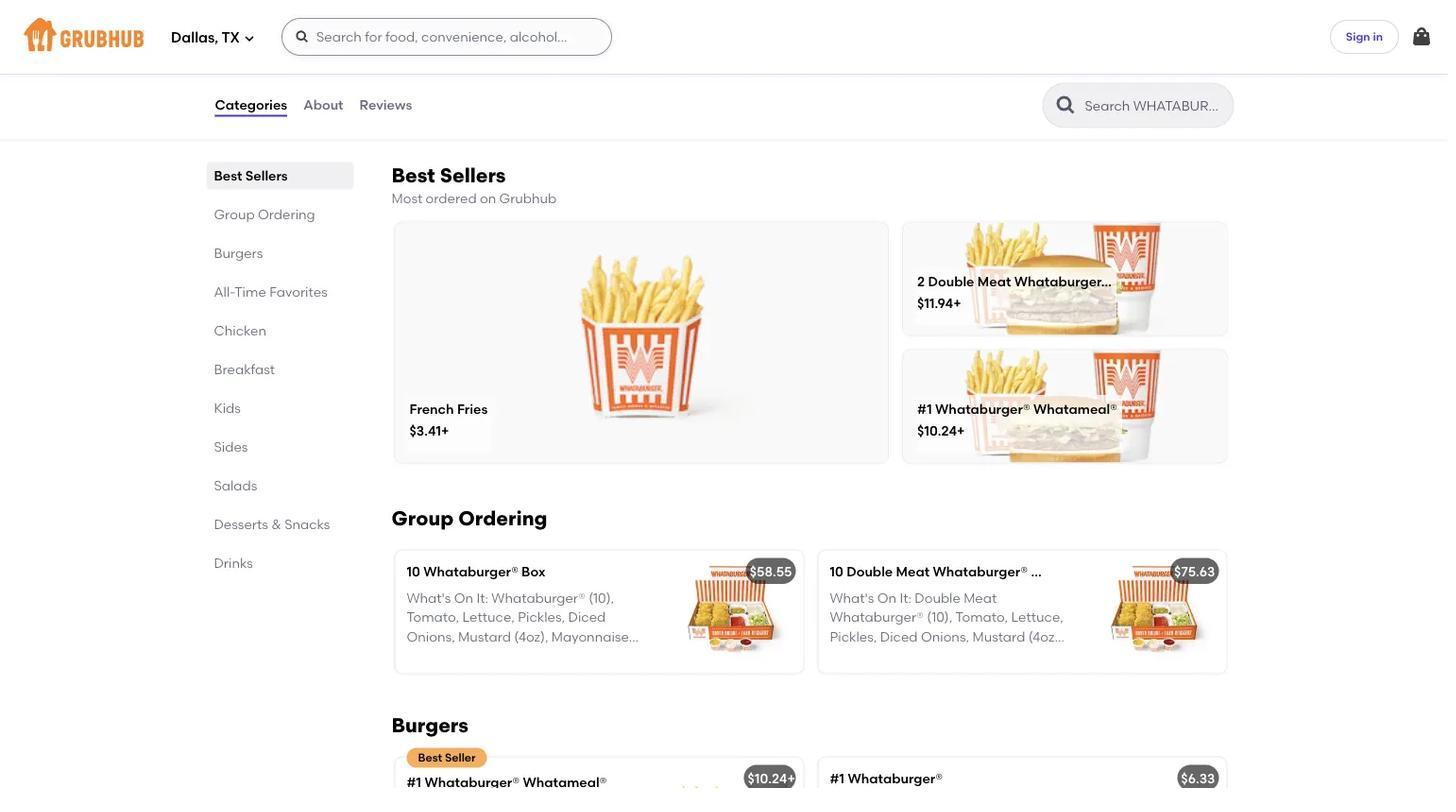 Task type: locate. For each thing, give the bounding box(es) containing it.
(10),
[[589, 590, 614, 606], [927, 609, 953, 625]]

about
[[304, 97, 344, 113]]

burgers up best seller
[[392, 713, 469, 737]]

meat left whataburger...
[[978, 273, 1012, 289]]

onions,
[[407, 628, 455, 644], [921, 628, 970, 644]]

sellers inside tab
[[246, 168, 288, 184]]

0 horizontal spatial lettuce,
[[463, 609, 515, 625]]

#1 for #1 whataburger® whatameal® $10.24 +
[[918, 401, 932, 417]]

best seller
[[418, 751, 476, 765]]

10 for 10 whataburger® box
[[407, 563, 420, 579]]

1 horizontal spatial (10),
[[927, 609, 953, 625]]

2 double meat whataburger... $11.94 +
[[918, 273, 1112, 311]]

0 vertical spatial #1
[[918, 401, 932, 417]]

drinks tab
[[214, 553, 346, 573]]

ordering inside tab
[[258, 206, 315, 222]]

1 what's from the left
[[407, 590, 451, 606]]

diced inside what's on it: double meat whataburger® (10), tomato, lettuce, pickles, diced onions, mustard (4oz), mayonnaise (4oz), ketchup (4oz)
[[881, 628, 918, 644]]

1 vertical spatial diced
[[881, 628, 918, 644]]

0 horizontal spatial group
[[214, 206, 255, 222]]

what's inside what's on it: double meat whataburger® (10), tomato, lettuce, pickles, diced onions, mustard (4oz), mayonnaise (4oz), ketchup (4oz)
[[830, 590, 875, 606]]

on
[[454, 590, 474, 606], [878, 590, 897, 606]]

meat inside what's on it: double meat whataburger® (10), tomato, lettuce, pickles, diced onions, mustard (4oz), mayonnaise (4oz), ketchup (4oz)
[[964, 590, 997, 606]]

group up 10 whataburger® box
[[392, 506, 454, 530]]

0 vertical spatial mayonnaise
[[552, 628, 629, 644]]

dallas,
[[171, 29, 219, 46]]

2 (4oz) from the left
[[1005, 648, 1036, 664]]

1 vertical spatial group ordering
[[392, 506, 548, 530]]

mustard down the 10 double meat whataburger® box
[[973, 628, 1026, 644]]

what's inside what's on it: whataburger® (10), tomato, lettuce, pickles, diced onions, mustard (4oz), mayonnaise (4oz), ketchup (4oz)
[[407, 590, 451, 606]]

1 tomato, from the left
[[407, 609, 459, 625]]

double inside 2 double meat whataburger... $11.94 +
[[928, 273, 975, 289]]

sellers up on
[[440, 163, 506, 187]]

tomato, down the 10 double meat whataburger® box
[[956, 609, 1009, 625]]

ketchup inside what's on it: double meat whataburger® (10), tomato, lettuce, pickles, diced onions, mustard (4oz), mayonnaise (4oz), ketchup (4oz)
[[948, 648, 1002, 664]]

2 vertical spatial double
[[915, 590, 961, 606]]

2 vertical spatial meat
[[964, 590, 997, 606]]

ordering down "best sellers" tab
[[258, 206, 315, 222]]

whataburger® inside what's on it: whataburger® (10), tomato, lettuce, pickles, diced onions, mustard (4oz), mayonnaise (4oz), ketchup (4oz)
[[492, 590, 586, 606]]

1 horizontal spatial mustard
[[973, 628, 1026, 644]]

svg image right min
[[295, 29, 310, 44]]

1 horizontal spatial #1
[[918, 401, 932, 417]]

1 horizontal spatial what's
[[830, 590, 875, 606]]

1 on from the left
[[454, 590, 474, 606]]

kids
[[214, 400, 241, 416]]

box
[[522, 563, 546, 579], [1031, 563, 1055, 579]]

10
[[407, 563, 420, 579], [830, 563, 844, 579]]

1 vertical spatial pickles,
[[830, 628, 877, 644]]

ordered
[[426, 190, 477, 206]]

0 horizontal spatial box
[[522, 563, 546, 579]]

on down 10 whataburger® box
[[454, 590, 474, 606]]

best up most at the top left of the page
[[392, 163, 435, 187]]

it: inside what's on it: whataburger® (10), tomato, lettuce, pickles, diced onions, mustard (4oz), mayonnaise (4oz), ketchup (4oz)
[[477, 590, 489, 606]]

sign
[[1347, 30, 1371, 43]]

it: inside what's on it: double meat whataburger® (10), tomato, lettuce, pickles, diced onions, mustard (4oz), mayonnaise (4oz), ketchup (4oz)
[[900, 590, 912, 606]]

0 vertical spatial burgers
[[214, 245, 263, 261]]

best left seller on the bottom of page
[[418, 751, 442, 765]]

what's on it: whataburger® (10), tomato, lettuce, pickles, diced onions, mustard (4oz), mayonnaise (4oz), ketchup (4oz)
[[407, 590, 629, 664]]

0 horizontal spatial onions,
[[407, 628, 455, 644]]

&
[[271, 516, 281, 532]]

0 vertical spatial double
[[928, 273, 975, 289]]

#1 whataburger®
[[830, 770, 943, 786]]

group ordering down best sellers
[[214, 206, 315, 222]]

0 horizontal spatial (4oz)
[[501, 648, 532, 664]]

ketchup down the 10 double meat whataburger® box
[[948, 648, 1002, 664]]

1 horizontal spatial diced
[[881, 628, 918, 644]]

0 vertical spatial diced
[[569, 609, 606, 625]]

whataburger® inside #1 whataburger® whatameal® $10.24 +
[[936, 401, 1031, 417]]

1 lettuce, from the left
[[463, 609, 515, 625]]

sign in
[[1347, 30, 1384, 43]]

1 horizontal spatial tomato,
[[956, 609, 1009, 625]]

+ inside #1 whataburger® whatameal® $10.24 +
[[957, 423, 965, 439]]

1 horizontal spatial $10.24
[[918, 423, 957, 439]]

0 vertical spatial (10),
[[589, 590, 614, 606]]

group
[[214, 206, 255, 222], [392, 506, 454, 530]]

(10), inside what's on it: double meat whataburger® (10), tomato, lettuce, pickles, diced onions, mustard (4oz), mayonnaise (4oz), ketchup (4oz)
[[927, 609, 953, 625]]

svg image
[[1411, 26, 1434, 48], [295, 29, 310, 44]]

(4oz),
[[514, 628, 549, 644], [1029, 628, 1063, 644], [407, 648, 441, 664], [911, 648, 945, 664]]

double for 2
[[928, 273, 975, 289]]

best inside tab
[[214, 168, 242, 184]]

best for best sellers most ordered on grubhub
[[392, 163, 435, 187]]

all-time favorites
[[214, 284, 328, 300]]

#1 for #1 whataburger®
[[830, 770, 845, 786]]

0 horizontal spatial on
[[454, 590, 474, 606]]

group ordering tab
[[214, 204, 346, 224]]

onions, down 10 whataburger® box
[[407, 628, 455, 644]]

meat up what's on it: double meat whataburger® (10), tomato, lettuce, pickles, diced onions, mustard (4oz), mayonnaise (4oz), ketchup (4oz)
[[896, 563, 930, 579]]

0 vertical spatial group
[[214, 206, 255, 222]]

best sellers tab
[[214, 166, 346, 186]]

tomato, inside what's on it: double meat whataburger® (10), tomato, lettuce, pickles, diced onions, mustard (4oz), mayonnaise (4oz), ketchup (4oz)
[[956, 609, 1009, 625]]

meat down the 10 double meat whataburger® box
[[964, 590, 997, 606]]

ordering
[[258, 206, 315, 222], [459, 506, 548, 530]]

$10.24
[[918, 423, 957, 439], [748, 770, 788, 786]]

1 horizontal spatial mayonnaise
[[830, 648, 908, 664]]

0 horizontal spatial group ordering
[[214, 206, 315, 222]]

meat inside 2 double meat whataburger... $11.94 +
[[978, 273, 1012, 289]]

it:
[[477, 590, 489, 606], [900, 590, 912, 606]]

breakfast
[[214, 361, 275, 377]]

on inside what's on it: double meat whataburger® (10), tomato, lettuce, pickles, diced onions, mustard (4oz), mayonnaise (4oz), ketchup (4oz)
[[878, 590, 897, 606]]

best up group ordering tab
[[214, 168, 242, 184]]

0 horizontal spatial #1
[[830, 770, 845, 786]]

0 horizontal spatial diced
[[569, 609, 606, 625]]

sellers for best sellers most ordered on grubhub
[[440, 163, 506, 187]]

1 10 from the left
[[407, 563, 420, 579]]

diced
[[569, 609, 606, 625], [881, 628, 918, 644]]

seller
[[445, 751, 476, 765]]

0 vertical spatial pickles,
[[518, 609, 565, 625]]

group ordering
[[214, 206, 315, 222], [392, 506, 548, 530]]

ketchup
[[444, 648, 498, 664], [948, 648, 1002, 664]]

what's down 10 whataburger® box
[[407, 590, 451, 606]]

$10.24 inside #1 whataburger® whatameal® $10.24 +
[[918, 423, 957, 439]]

sellers up group ordering tab
[[246, 168, 288, 184]]

mustard inside what's on it: whataburger® (10), tomato, lettuce, pickles, diced onions, mustard (4oz), mayonnaise (4oz), ketchup (4oz)
[[458, 628, 511, 644]]

lettuce,
[[463, 609, 515, 625], [1012, 609, 1064, 625]]

1 mustard from the left
[[458, 628, 511, 644]]

2 mustard from the left
[[973, 628, 1026, 644]]

0 vertical spatial group ordering
[[214, 206, 315, 222]]

2 onions, from the left
[[921, 628, 970, 644]]

pickles, inside what's on it: double meat whataburger® (10), tomato, lettuce, pickles, diced onions, mustard (4oz), mayonnaise (4oz), ketchup (4oz)
[[830, 628, 877, 644]]

what's
[[407, 590, 451, 606], [830, 590, 875, 606]]

all-time favorites tab
[[214, 282, 346, 302]]

mustard down 10 whataburger® box
[[458, 628, 511, 644]]

what's down the 10 double meat whataburger® box
[[830, 590, 875, 606]]

0 horizontal spatial ketchup
[[444, 648, 498, 664]]

tomato, down 10 whataburger® box
[[407, 609, 459, 625]]

1 vertical spatial $10.24
[[748, 770, 788, 786]]

#1 whataburger® whatameal® image
[[662, 758, 804, 788]]

2 10 from the left
[[830, 563, 844, 579]]

french
[[410, 401, 454, 417]]

0 horizontal spatial sellers
[[246, 168, 288, 184]]

on inside what's on it: whataburger® (10), tomato, lettuce, pickles, diced onions, mustard (4oz), mayonnaise (4oz), ketchup (4oz)
[[454, 590, 474, 606]]

mayonnaise
[[552, 628, 629, 644], [830, 648, 908, 664]]

best inside best sellers most ordered on grubhub
[[392, 163, 435, 187]]

0 horizontal spatial ordering
[[258, 206, 315, 222]]

#1 inside #1 whataburger® whatameal® $10.24 +
[[918, 401, 932, 417]]

it: down 10 whataburger® box
[[477, 590, 489, 606]]

+
[[954, 295, 962, 311], [441, 423, 449, 439], [957, 423, 965, 439], [788, 770, 796, 786]]

double
[[928, 273, 975, 289], [847, 563, 893, 579], [915, 590, 961, 606]]

(4oz) inside what's on it: whataburger® (10), tomato, lettuce, pickles, diced onions, mustard (4oz), mayonnaise (4oz), ketchup (4oz)
[[501, 648, 532, 664]]

0 vertical spatial ordering
[[258, 206, 315, 222]]

what's for double
[[830, 590, 875, 606]]

mustard
[[458, 628, 511, 644], [973, 628, 1026, 644]]

chicken
[[214, 323, 267, 339]]

+ inside french fries $3.41 +
[[441, 423, 449, 439]]

0 vertical spatial meat
[[978, 273, 1012, 289]]

1 ketchup from the left
[[444, 648, 498, 664]]

0 horizontal spatial 10
[[407, 563, 420, 579]]

whataburger®
[[936, 401, 1031, 417], [424, 563, 519, 579], [933, 563, 1028, 579], [492, 590, 586, 606], [830, 609, 924, 625], [848, 770, 943, 786]]

0 vertical spatial $10.24
[[918, 423, 957, 439]]

(4oz)
[[501, 648, 532, 664], [1005, 648, 1036, 664]]

it: down the 10 double meat whataburger® box
[[900, 590, 912, 606]]

pickles, inside what's on it: whataburger® (10), tomato, lettuce, pickles, diced onions, mustard (4oz), mayonnaise (4oz), ketchup (4oz)
[[518, 609, 565, 625]]

0 horizontal spatial (10),
[[589, 590, 614, 606]]

$10.24 +
[[748, 770, 796, 786]]

svg image right in
[[1411, 26, 1434, 48]]

0 horizontal spatial burgers
[[214, 245, 263, 261]]

35–50
[[214, 41, 247, 55]]

only
[[269, 23, 296, 39]]

pickles,
[[518, 609, 565, 625], [830, 628, 877, 644]]

1 horizontal spatial (4oz)
[[1005, 648, 1036, 664]]

about button
[[303, 71, 345, 139]]

burgers
[[214, 245, 263, 261], [392, 713, 469, 737]]

1 vertical spatial burgers
[[392, 713, 469, 737]]

group ordering up 10 whataburger® box
[[392, 506, 548, 530]]

0 horizontal spatial $10.24
[[748, 770, 788, 786]]

0 horizontal spatial mayonnaise
[[552, 628, 629, 644]]

kids tab
[[214, 398, 346, 418]]

fries
[[457, 401, 488, 417]]

on down the 10 double meat whataburger® box
[[878, 590, 897, 606]]

1 horizontal spatial it:
[[900, 590, 912, 606]]

best for best seller
[[418, 751, 442, 765]]

burgers up time
[[214, 245, 263, 261]]

sides
[[214, 439, 248, 455]]

2 lettuce, from the left
[[1012, 609, 1064, 625]]

tomato,
[[407, 609, 459, 625], [956, 609, 1009, 625]]

ordering up 10 whataburger® box
[[459, 506, 548, 530]]

1 horizontal spatial ketchup
[[948, 648, 1002, 664]]

2
[[918, 273, 925, 289]]

1 horizontal spatial lettuce,
[[1012, 609, 1064, 625]]

best
[[392, 163, 435, 187], [214, 168, 242, 184], [418, 751, 442, 765]]

breakfast tab
[[214, 359, 346, 379]]

2 what's from the left
[[830, 590, 875, 606]]

$6.33
[[1182, 770, 1216, 786]]

ketchup down 10 whataburger® box
[[444, 648, 498, 664]]

1 horizontal spatial svg image
[[1411, 26, 1434, 48]]

#1
[[918, 401, 932, 417], [830, 770, 845, 786]]

burgers inside tab
[[214, 245, 263, 261]]

1 vertical spatial meat
[[896, 563, 930, 579]]

whataburger® inside what's on it: double meat whataburger® (10), tomato, lettuce, pickles, diced onions, mustard (4oz), mayonnaise (4oz), ketchup (4oz)
[[830, 609, 924, 625]]

1 it: from the left
[[477, 590, 489, 606]]

1 horizontal spatial box
[[1031, 563, 1055, 579]]

sellers inside best sellers most ordered on grubhub
[[440, 163, 506, 187]]

2 ketchup from the left
[[948, 648, 1002, 664]]

grubhub
[[500, 190, 557, 206]]

0 horizontal spatial what's
[[407, 590, 451, 606]]

meat
[[978, 273, 1012, 289], [896, 563, 930, 579], [964, 590, 997, 606]]

1 horizontal spatial burgers
[[392, 713, 469, 737]]

on for tomato,
[[454, 590, 474, 606]]

0 horizontal spatial it:
[[477, 590, 489, 606]]

1 vertical spatial #1
[[830, 770, 845, 786]]

1 (4oz) from the left
[[501, 648, 532, 664]]

salads
[[214, 478, 257, 494]]

1 onions, from the left
[[407, 628, 455, 644]]

0 horizontal spatial tomato,
[[407, 609, 459, 625]]

1 horizontal spatial 10
[[830, 563, 844, 579]]

1 horizontal spatial ordering
[[459, 506, 548, 530]]

categories button
[[214, 71, 288, 139]]

1 horizontal spatial onions,
[[921, 628, 970, 644]]

desserts & snacks
[[214, 516, 330, 532]]

tx
[[222, 29, 240, 46]]

group down best sellers
[[214, 206, 255, 222]]

1 vertical spatial group
[[392, 506, 454, 530]]

1 horizontal spatial on
[[878, 590, 897, 606]]

all-
[[214, 284, 235, 300]]

2 tomato, from the left
[[956, 609, 1009, 625]]

$3.41
[[410, 423, 441, 439]]

2 on from the left
[[878, 590, 897, 606]]

0 horizontal spatial pickles,
[[518, 609, 565, 625]]

onions, down the 10 double meat whataburger® box
[[921, 628, 970, 644]]

1 vertical spatial mayonnaise
[[830, 648, 908, 664]]

lettuce, inside what's on it: whataburger® (10), tomato, lettuce, pickles, diced onions, mustard (4oz), mayonnaise (4oz), ketchup (4oz)
[[463, 609, 515, 625]]

$11.94
[[918, 295, 954, 311]]

1 horizontal spatial sellers
[[440, 163, 506, 187]]

1 vertical spatial (10),
[[927, 609, 953, 625]]

2 it: from the left
[[900, 590, 912, 606]]

svg image
[[244, 33, 255, 44]]

0 horizontal spatial mustard
[[458, 628, 511, 644]]

it: for double
[[900, 590, 912, 606]]

what's on it: double meat whataburger® (10), tomato, lettuce, pickles, diced onions, mustard (4oz), mayonnaise (4oz), ketchup (4oz)
[[830, 590, 1064, 664]]

1 horizontal spatial pickles,
[[830, 628, 877, 644]]

meat for whataburger...
[[978, 273, 1012, 289]]

snacks
[[285, 516, 330, 532]]

chicken tab
[[214, 321, 346, 340]]

10 double meat whataburger® box image
[[1085, 551, 1227, 673]]

10 double meat whataburger® box
[[830, 563, 1055, 579]]

10 whataburger® box
[[407, 563, 546, 579]]

1 vertical spatial double
[[847, 563, 893, 579]]

(10), inside what's on it: whataburger® (10), tomato, lettuce, pickles, diced onions, mustard (4oz), mayonnaise (4oz), ketchup (4oz)
[[589, 590, 614, 606]]

sellers
[[440, 163, 506, 187], [246, 168, 288, 184]]



Task type: vqa. For each thing, say whether or not it's contained in the screenshot.
the W in W 5th St BUTTON
no



Task type: describe. For each thing, give the bounding box(es) containing it.
$75.63
[[1175, 563, 1216, 579]]

ketchup inside what's on it: whataburger® (10), tomato, lettuce, pickles, diced onions, mustard (4oz), mayonnaise (4oz), ketchup (4oz)
[[444, 648, 498, 664]]

delivery only 35–50 min
[[214, 23, 296, 55]]

diced inside what's on it: whataburger® (10), tomato, lettuce, pickles, diced onions, mustard (4oz), mayonnaise (4oz), ketchup (4oz)
[[569, 609, 606, 625]]

group inside group ordering tab
[[214, 206, 255, 222]]

double for 10
[[847, 563, 893, 579]]

drinks
[[214, 555, 253, 571]]

best sellers
[[214, 168, 288, 184]]

desserts
[[214, 516, 268, 532]]

group ordering inside tab
[[214, 206, 315, 222]]

Search WHATABURGER search field
[[1084, 97, 1228, 115]]

1 vertical spatial ordering
[[459, 506, 548, 530]]

french fries $3.41 +
[[410, 401, 488, 439]]

delivery
[[214, 23, 266, 39]]

tomato, inside what's on it: whataburger® (10), tomato, lettuce, pickles, diced onions, mustard (4oz), mayonnaise (4oz), ketchup (4oz)
[[407, 609, 459, 625]]

search icon image
[[1055, 94, 1078, 117]]

whataburger...
[[1015, 273, 1112, 289]]

Search for food, convenience, alcohol... search field
[[282, 18, 612, 56]]

burgers tab
[[214, 243, 346, 263]]

best sellers most ordered on grubhub
[[392, 163, 557, 206]]

10 whataburger® box image
[[662, 551, 804, 673]]

meat for whataburger®
[[896, 563, 930, 579]]

what's for whataburger®
[[407, 590, 451, 606]]

1 horizontal spatial group
[[392, 506, 454, 530]]

mustard inside what's on it: double meat whataburger® (10), tomato, lettuce, pickles, diced onions, mustard (4oz), mayonnaise (4oz), ketchup (4oz)
[[973, 628, 1026, 644]]

main navigation navigation
[[0, 0, 1449, 74]]

10 for 10 double meat whataburger® box
[[830, 563, 844, 579]]

in
[[1374, 30, 1384, 43]]

onions, inside what's on it: whataburger® (10), tomato, lettuce, pickles, diced onions, mustard (4oz), mayonnaise (4oz), ketchup (4oz)
[[407, 628, 455, 644]]

+ inside 2 double meat whataburger... $11.94 +
[[954, 295, 962, 311]]

best for best sellers
[[214, 168, 242, 184]]

on for whataburger®
[[878, 590, 897, 606]]

favorites
[[270, 284, 328, 300]]

categories
[[215, 97, 287, 113]]

onions, inside what's on it: double meat whataburger® (10), tomato, lettuce, pickles, diced onions, mustard (4oz), mayonnaise (4oz), ketchup (4oz)
[[921, 628, 970, 644]]

#1 whataburger® image
[[1085, 758, 1227, 788]]

mayonnaise inside what's on it: double meat whataburger® (10), tomato, lettuce, pickles, diced onions, mustard (4oz), mayonnaise (4oz), ketchup (4oz)
[[830, 648, 908, 664]]

it: for whataburger®
[[477, 590, 489, 606]]

most
[[392, 190, 423, 206]]

lettuce, inside what's on it: double meat whataburger® (10), tomato, lettuce, pickles, diced onions, mustard (4oz), mayonnaise (4oz), ketchup (4oz)
[[1012, 609, 1064, 625]]

dallas, tx
[[171, 29, 240, 46]]

on
[[480, 190, 496, 206]]

desserts & snacks tab
[[214, 514, 346, 534]]

mayonnaise inside what's on it: whataburger® (10), tomato, lettuce, pickles, diced onions, mustard (4oz), mayonnaise (4oz), ketchup (4oz)
[[552, 628, 629, 644]]

sellers for best sellers
[[246, 168, 288, 184]]

1 horizontal spatial group ordering
[[392, 506, 548, 530]]

time
[[235, 284, 266, 300]]

#1 whataburger® whatameal® $10.24 +
[[918, 401, 1118, 439]]

(4oz) inside what's on it: double meat whataburger® (10), tomato, lettuce, pickles, diced onions, mustard (4oz), mayonnaise (4oz), ketchup (4oz)
[[1005, 648, 1036, 664]]

sign in button
[[1330, 20, 1400, 54]]

$58.55
[[750, 563, 792, 579]]

salads tab
[[214, 476, 346, 495]]

min
[[250, 41, 271, 55]]

whatameal®
[[1034, 401, 1118, 417]]

sides tab
[[214, 437, 346, 457]]

reviews
[[360, 97, 412, 113]]

double inside what's on it: double meat whataburger® (10), tomato, lettuce, pickles, diced onions, mustard (4oz), mayonnaise (4oz), ketchup (4oz)
[[915, 590, 961, 606]]

2 box from the left
[[1031, 563, 1055, 579]]

1 box from the left
[[522, 563, 546, 579]]

reviews button
[[359, 71, 413, 139]]

0 horizontal spatial svg image
[[295, 29, 310, 44]]



